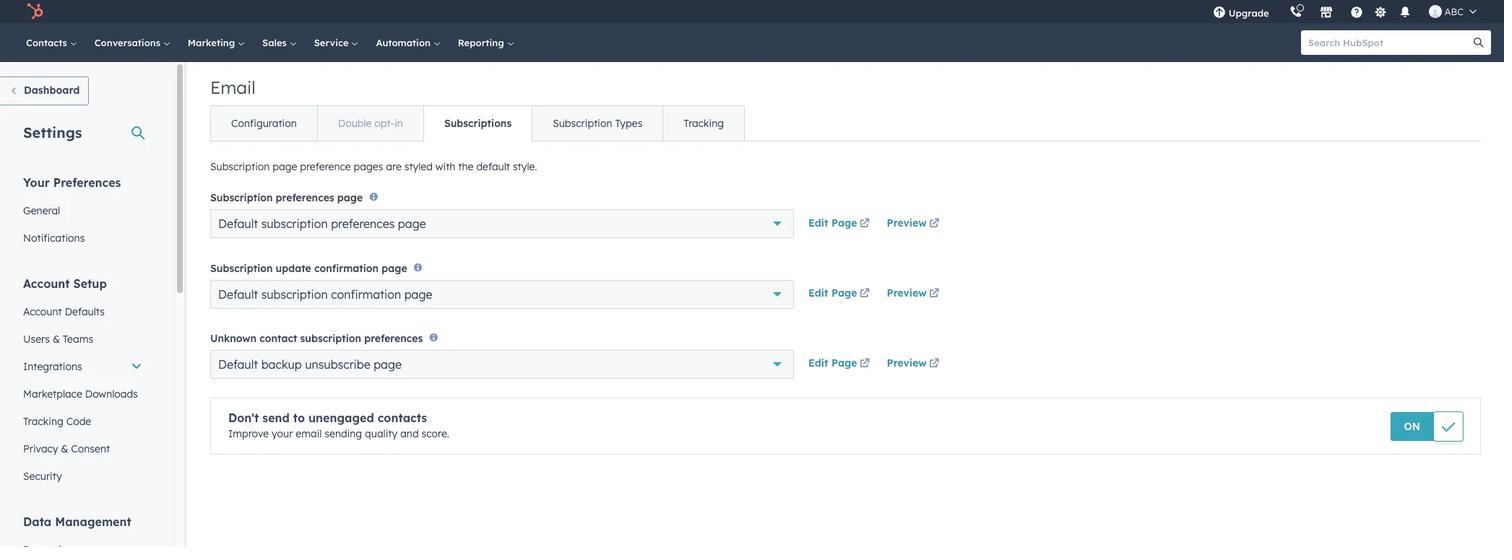 Task type: locate. For each thing, give the bounding box(es) containing it.
1 vertical spatial account
[[23, 306, 62, 319]]

menu
[[1203, 0, 1487, 23]]

3 edit from the top
[[808, 357, 829, 370]]

link opens in a new window image
[[860, 216, 870, 233], [929, 216, 940, 233], [860, 219, 870, 230], [860, 286, 870, 303], [929, 289, 940, 300], [929, 356, 940, 374], [860, 359, 870, 370]]

hubspot image
[[26, 3, 43, 20]]

default subscription confirmation page
[[218, 287, 433, 302]]

subscription down the subscription preferences page at the top of page
[[261, 217, 328, 231]]

abc button
[[1420, 0, 1486, 23]]

calling icon image
[[1290, 6, 1303, 19]]

subscription
[[261, 217, 328, 231], [261, 287, 328, 302], [300, 332, 361, 345]]

2 vertical spatial edit page link
[[808, 356, 873, 374]]

0 vertical spatial default
[[218, 217, 258, 231]]

marketplace downloads link
[[14, 381, 151, 408]]

your preferences element
[[14, 175, 151, 252]]

subscription for confirmation
[[261, 287, 328, 302]]

preview for default subscription preferences page
[[887, 217, 927, 230]]

subscription for subscription preferences page
[[210, 192, 273, 205]]

3 edit page link from the top
[[808, 356, 873, 374]]

setup
[[73, 277, 107, 291]]

double
[[338, 117, 372, 130]]

data management element
[[14, 514, 151, 548]]

1 vertical spatial tracking
[[23, 415, 63, 428]]

preview link for default subscription preferences page
[[887, 216, 942, 233]]

sales
[[262, 37, 290, 48]]

subscription up unsubscribe
[[300, 332, 361, 345]]

edit for default subscription confirmation page
[[808, 287, 829, 300]]

1 vertical spatial subscription
[[261, 287, 328, 302]]

2 edit from the top
[[808, 287, 829, 300]]

help image
[[1350, 7, 1363, 20]]

page
[[273, 160, 297, 173], [337, 192, 363, 205], [398, 217, 426, 231], [382, 262, 407, 275], [404, 287, 433, 302], [374, 358, 402, 372]]

unengaged
[[309, 411, 374, 426]]

service
[[314, 37, 351, 48]]

configuration
[[231, 117, 297, 130]]

0 horizontal spatial tracking
[[23, 415, 63, 428]]

2 vertical spatial default
[[218, 358, 258, 372]]

0 vertical spatial subscription
[[261, 217, 328, 231]]

preferences inside popup button
[[331, 217, 395, 231]]

2 vertical spatial edit
[[808, 357, 829, 370]]

subscription types
[[553, 117, 643, 130]]

preview for default backup unsubscribe page
[[887, 357, 927, 370]]

default down the subscription preferences page at the top of page
[[218, 217, 258, 231]]

1 preview link from the top
[[887, 216, 942, 233]]

tracking inside navigation
[[684, 117, 724, 130]]

1 vertical spatial preview link
[[887, 286, 942, 303]]

service link
[[305, 23, 367, 62]]

preferences down pages
[[331, 217, 395, 231]]

double opt-in
[[338, 117, 403, 130]]

3 preview from the top
[[887, 357, 927, 370]]

page for default subscription confirmation page
[[404, 287, 433, 302]]

quality
[[365, 428, 398, 441]]

tracking link
[[663, 106, 744, 141]]

page
[[832, 217, 857, 230], [832, 287, 857, 300], [832, 357, 857, 370]]

0 vertical spatial edit
[[808, 217, 829, 230]]

marketplace downloads
[[23, 388, 138, 401]]

navigation
[[210, 105, 745, 142]]

preview
[[887, 217, 927, 230], [887, 287, 927, 300], [887, 357, 927, 370]]

0 vertical spatial preview link
[[887, 216, 942, 233]]

page inside default subscription preferences page popup button
[[398, 217, 426, 231]]

reporting
[[458, 37, 507, 48]]

account up users
[[23, 306, 62, 319]]

subscription update confirmation page
[[210, 262, 407, 275]]

0 vertical spatial edit page
[[808, 217, 857, 230]]

3 edit page from the top
[[808, 357, 857, 370]]

& right users
[[53, 333, 60, 346]]

configuration link
[[211, 106, 317, 141]]

general link
[[14, 197, 151, 225]]

preview link for default subscription confirmation page
[[887, 286, 942, 303]]

1 default from the top
[[218, 217, 258, 231]]

subscription for subscription page preference pages are styled with the default style.
[[210, 160, 270, 173]]

1 vertical spatial edit
[[808, 287, 829, 300]]

don't send to unengaged contacts improve your email sending quality and score.
[[228, 411, 449, 441]]

edit page link for default backup unsubscribe page
[[808, 356, 873, 374]]

page for default subscription confirmation page
[[832, 287, 857, 300]]

page inside the 'default backup unsubscribe page' popup button
[[374, 358, 402, 372]]

2 preview from the top
[[887, 287, 927, 300]]

privacy & consent
[[23, 443, 110, 456]]

1 horizontal spatial &
[[61, 443, 68, 456]]

privacy & consent link
[[14, 436, 151, 463]]

integrations
[[23, 361, 82, 374]]

3 preview link from the top
[[887, 356, 942, 374]]

3 page from the top
[[832, 357, 857, 370]]

subscription for subscription types
[[553, 117, 612, 130]]

0 vertical spatial edit page link
[[808, 216, 873, 233]]

0 vertical spatial tracking
[[684, 117, 724, 130]]

page for default backup unsubscribe page
[[832, 357, 857, 370]]

2 default from the top
[[218, 287, 258, 302]]

& right privacy
[[61, 443, 68, 456]]

1 vertical spatial preview
[[887, 287, 927, 300]]

1 vertical spatial edit page
[[808, 287, 857, 300]]

preferences up default subscription preferences page at the left top of page
[[276, 192, 334, 205]]

subscription down update
[[261, 287, 328, 302]]

2 vertical spatial preview
[[887, 357, 927, 370]]

0 vertical spatial &
[[53, 333, 60, 346]]

confirmation inside popup button
[[331, 287, 401, 302]]

security link
[[14, 463, 151, 491]]

3 default from the top
[[218, 358, 258, 372]]

unsubscribe
[[305, 358, 370, 372]]

1 vertical spatial confirmation
[[331, 287, 401, 302]]

default subscription preferences page button
[[210, 210, 794, 239]]

email
[[296, 428, 322, 441]]

preferences up unsubscribe
[[364, 332, 423, 345]]

0 vertical spatial confirmation
[[314, 262, 379, 275]]

privacy
[[23, 443, 58, 456]]

1 edit page link from the top
[[808, 216, 873, 233]]

1 vertical spatial default
[[218, 287, 258, 302]]

0 vertical spatial preview
[[887, 217, 927, 230]]

2 vertical spatial edit page
[[808, 357, 857, 370]]

account
[[23, 277, 70, 291], [23, 306, 62, 319]]

1 edit from the top
[[808, 217, 829, 230]]

sales link
[[254, 23, 305, 62]]

1 vertical spatial page
[[832, 287, 857, 300]]

subscription for subscription update confirmation page
[[210, 262, 273, 275]]

data management
[[23, 515, 131, 530]]

marketing
[[188, 37, 238, 48]]

&
[[53, 333, 60, 346], [61, 443, 68, 456]]

2 account from the top
[[23, 306, 62, 319]]

confirmation up default subscription confirmation page
[[314, 262, 379, 275]]

tracking inside account setup "element"
[[23, 415, 63, 428]]

1 preview from the top
[[887, 217, 927, 230]]

upgrade image
[[1213, 7, 1226, 20]]

edit page for default subscription confirmation page
[[808, 287, 857, 300]]

default down unknown
[[218, 358, 258, 372]]

your preferences
[[23, 176, 121, 190]]

defaults
[[65, 306, 105, 319]]

confirmation
[[314, 262, 379, 275], [331, 287, 401, 302]]

preview link
[[887, 216, 942, 233], [887, 286, 942, 303], [887, 356, 942, 374]]

types
[[615, 117, 643, 130]]

confirmation down subscription update confirmation page
[[331, 287, 401, 302]]

2 vertical spatial preview link
[[887, 356, 942, 374]]

preview link for default backup unsubscribe page
[[887, 356, 942, 374]]

link opens in a new window image inside preview link
[[929, 289, 940, 300]]

2 edit page from the top
[[808, 287, 857, 300]]

menu containing abc
[[1203, 0, 1487, 23]]

1 account from the top
[[23, 277, 70, 291]]

account defaults link
[[14, 298, 151, 326]]

1 vertical spatial preferences
[[331, 217, 395, 231]]

unknown contact subscription preferences
[[210, 332, 423, 345]]

default up unknown
[[218, 287, 258, 302]]

0 vertical spatial page
[[832, 217, 857, 230]]

page inside default subscription confirmation page popup button
[[404, 287, 433, 302]]

marketplaces image
[[1320, 7, 1333, 20]]

0 vertical spatial account
[[23, 277, 70, 291]]

on
[[1404, 421, 1421, 434]]

the
[[458, 160, 474, 173]]

default backup unsubscribe page
[[218, 358, 402, 372]]

2 vertical spatial page
[[832, 357, 857, 370]]

2 edit page link from the top
[[808, 286, 873, 303]]

preview for default subscription confirmation page
[[887, 287, 927, 300]]

1 horizontal spatial tracking
[[684, 117, 724, 130]]

2 preview link from the top
[[887, 286, 942, 303]]

with
[[436, 160, 456, 173]]

subscription inside subscription types link
[[553, 117, 612, 130]]

automation link
[[367, 23, 449, 62]]

1 vertical spatial edit page link
[[808, 286, 873, 303]]

marketing link
[[179, 23, 254, 62]]

0 vertical spatial preferences
[[276, 192, 334, 205]]

double opt-in link
[[317, 106, 423, 141]]

preferences
[[276, 192, 334, 205], [331, 217, 395, 231], [364, 332, 423, 345]]

2 page from the top
[[832, 287, 857, 300]]

1 vertical spatial &
[[61, 443, 68, 456]]

marketplaces button
[[1311, 0, 1342, 23]]

1 edit page from the top
[[808, 217, 857, 230]]

management
[[55, 515, 131, 530]]

0 horizontal spatial &
[[53, 333, 60, 346]]

improve
[[228, 428, 269, 441]]

tracking for tracking
[[684, 117, 724, 130]]

abc
[[1445, 6, 1464, 17]]

link opens in a new window image
[[929, 219, 940, 230], [929, 286, 940, 303], [860, 289, 870, 300], [860, 356, 870, 374], [929, 359, 940, 370]]

subscription
[[553, 117, 612, 130], [210, 160, 270, 173], [210, 192, 273, 205], [210, 262, 273, 275]]

account up account defaults on the left of the page
[[23, 277, 70, 291]]

edit
[[808, 217, 829, 230], [808, 287, 829, 300], [808, 357, 829, 370]]

subscription types link
[[532, 106, 663, 141]]

1 page from the top
[[832, 217, 857, 230]]

subscription for preferences
[[261, 217, 328, 231]]



Task type: vqa. For each thing, say whether or not it's contained in the screenshot.
Account Setup element
yes



Task type: describe. For each thing, give the bounding box(es) containing it.
confirmation for subscription
[[331, 287, 401, 302]]

confirmation for update
[[314, 262, 379, 275]]

edit page for default backup unsubscribe page
[[808, 357, 857, 370]]

tracking for tracking code
[[23, 415, 63, 428]]

reporting link
[[449, 23, 523, 62]]

integrations button
[[14, 353, 151, 381]]

sending
[[325, 428, 362, 441]]

automation
[[376, 37, 433, 48]]

contacts
[[378, 411, 427, 426]]

pages
[[354, 160, 383, 173]]

account setup
[[23, 277, 107, 291]]

page for subscription update confirmation page
[[382, 262, 407, 275]]

score.
[[422, 428, 449, 441]]

and
[[400, 428, 419, 441]]

users
[[23, 333, 50, 346]]

style.
[[513, 160, 537, 173]]

default
[[476, 160, 510, 173]]

2 vertical spatial subscription
[[300, 332, 361, 345]]

subscriptions link
[[423, 106, 532, 141]]

tracking code
[[23, 415, 91, 428]]

don't
[[228, 411, 259, 426]]

edit page for default subscription preferences page
[[808, 217, 857, 230]]

account for account setup
[[23, 277, 70, 291]]

general
[[23, 204, 60, 217]]

your
[[23, 176, 50, 190]]

email
[[210, 77, 256, 98]]

account defaults
[[23, 306, 105, 319]]

& for users
[[53, 333, 60, 346]]

preferences
[[53, 176, 121, 190]]

your
[[272, 428, 293, 441]]

notifications
[[23, 232, 85, 245]]

default subscription preferences page
[[218, 217, 426, 231]]

notifications image
[[1399, 7, 1412, 20]]

downloads
[[85, 388, 138, 401]]

users & teams
[[23, 333, 93, 346]]

settings link
[[1372, 4, 1390, 19]]

update
[[276, 262, 311, 275]]

dashboard
[[24, 84, 80, 97]]

notifications link
[[14, 225, 151, 252]]

2 vertical spatial preferences
[[364, 332, 423, 345]]

styled
[[404, 160, 433, 173]]

security
[[23, 470, 62, 483]]

& for privacy
[[61, 443, 68, 456]]

edit page link for default subscription preferences page
[[808, 216, 873, 233]]

calling icon button
[[1284, 2, 1308, 21]]

preference
[[300, 160, 351, 173]]

default for default backup unsubscribe page
[[218, 358, 258, 372]]

opt-
[[374, 117, 395, 130]]

code
[[66, 415, 91, 428]]

edit for default subscription preferences page
[[808, 217, 829, 230]]

unknown
[[210, 332, 257, 345]]

tracking code link
[[14, 408, 151, 436]]

navigation containing configuration
[[210, 105, 745, 142]]

brad klo image
[[1429, 5, 1442, 18]]

dashboard link
[[0, 77, 89, 105]]

default for default subscription preferences page
[[218, 217, 258, 231]]

to
[[293, 411, 305, 426]]

subscriptions
[[444, 117, 512, 130]]

page for default backup unsubscribe page
[[374, 358, 402, 372]]

contacts link
[[17, 23, 86, 62]]

settings
[[23, 124, 82, 142]]

send
[[263, 411, 290, 426]]

contact
[[260, 332, 297, 345]]

upgrade
[[1229, 7, 1269, 19]]

search button
[[1467, 30, 1491, 55]]

edit page link for default subscription confirmation page
[[808, 286, 873, 303]]

search image
[[1474, 38, 1484, 48]]

teams
[[63, 333, 93, 346]]

subscription preferences page
[[210, 192, 363, 205]]

Search HubSpot search field
[[1301, 30, 1478, 55]]

account for account defaults
[[23, 306, 62, 319]]

settings image
[[1374, 6, 1388, 19]]

conversations link
[[86, 23, 179, 62]]

backup
[[261, 358, 302, 372]]

subscription page preference pages are styled with the default style.
[[210, 160, 537, 173]]

consent
[[71, 443, 110, 456]]

default subscription confirmation page button
[[210, 280, 794, 309]]

are
[[386, 160, 402, 173]]

conversations
[[94, 37, 163, 48]]

in
[[395, 117, 403, 130]]

hubspot link
[[17, 3, 54, 20]]

page for default subscription preferences page
[[398, 217, 426, 231]]

page for default subscription preferences page
[[832, 217, 857, 230]]

data
[[23, 515, 52, 530]]

marketplace
[[23, 388, 82, 401]]

edit for default backup unsubscribe page
[[808, 357, 829, 370]]

help button
[[1345, 0, 1369, 23]]

users & teams link
[[14, 326, 151, 353]]

account setup element
[[14, 276, 151, 491]]

default for default subscription confirmation page
[[218, 287, 258, 302]]



